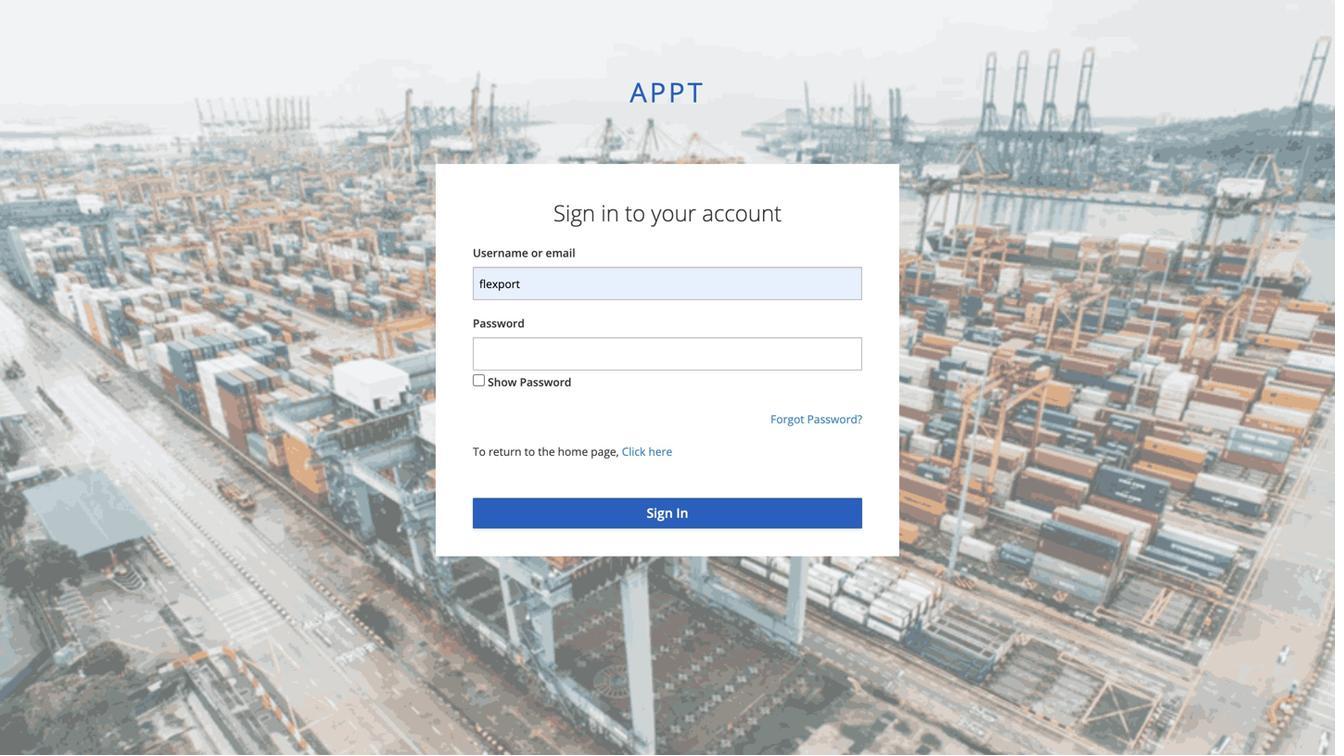 Task type: describe. For each thing, give the bounding box(es) containing it.
Password password field
[[473, 338, 862, 371]]

Show Password checkbox
[[473, 375, 485, 387]]

forgot password?
[[771, 412, 862, 427]]

to for your
[[625, 198, 646, 228]]

click here link
[[622, 444, 673, 460]]

forgot password? link
[[771, 412, 862, 427]]

password?
[[807, 412, 862, 427]]

or
[[531, 245, 543, 261]]

1 vertical spatial password
[[520, 375, 572, 390]]

username
[[473, 245, 528, 261]]

click
[[622, 444, 646, 460]]

home
[[558, 444, 588, 460]]

the
[[538, 444, 555, 460]]

appt
[[630, 74, 705, 110]]

to for the
[[525, 444, 535, 460]]

to
[[473, 444, 486, 460]]

page,
[[591, 444, 619, 460]]



Task type: locate. For each thing, give the bounding box(es) containing it.
to right in
[[625, 198, 646, 228]]

return
[[489, 444, 522, 460]]

password
[[473, 316, 525, 331], [520, 375, 572, 390]]

password right show
[[520, 375, 572, 390]]

here
[[649, 444, 673, 460]]

to left the
[[525, 444, 535, 460]]

password up show
[[473, 316, 525, 331]]

None submit
[[473, 499, 862, 529]]

forgot
[[771, 412, 805, 427]]

in
[[601, 198, 619, 228]]

show
[[488, 375, 517, 390]]

0 horizontal spatial to
[[525, 444, 535, 460]]

1 vertical spatial to
[[525, 444, 535, 460]]

show password
[[488, 375, 572, 390]]

1 horizontal spatial to
[[625, 198, 646, 228]]

your
[[651, 198, 696, 228]]

sign
[[553, 198, 595, 228]]

sign in to your account
[[553, 198, 782, 228]]

0 vertical spatial password
[[473, 316, 525, 331]]

email
[[546, 245, 576, 261]]

account
[[702, 198, 782, 228]]

Username or email text field
[[473, 267, 862, 301]]

username or email
[[473, 245, 576, 261]]

to
[[625, 198, 646, 228], [525, 444, 535, 460]]

to return to the home page, click here
[[473, 444, 673, 460]]

0 vertical spatial to
[[625, 198, 646, 228]]



